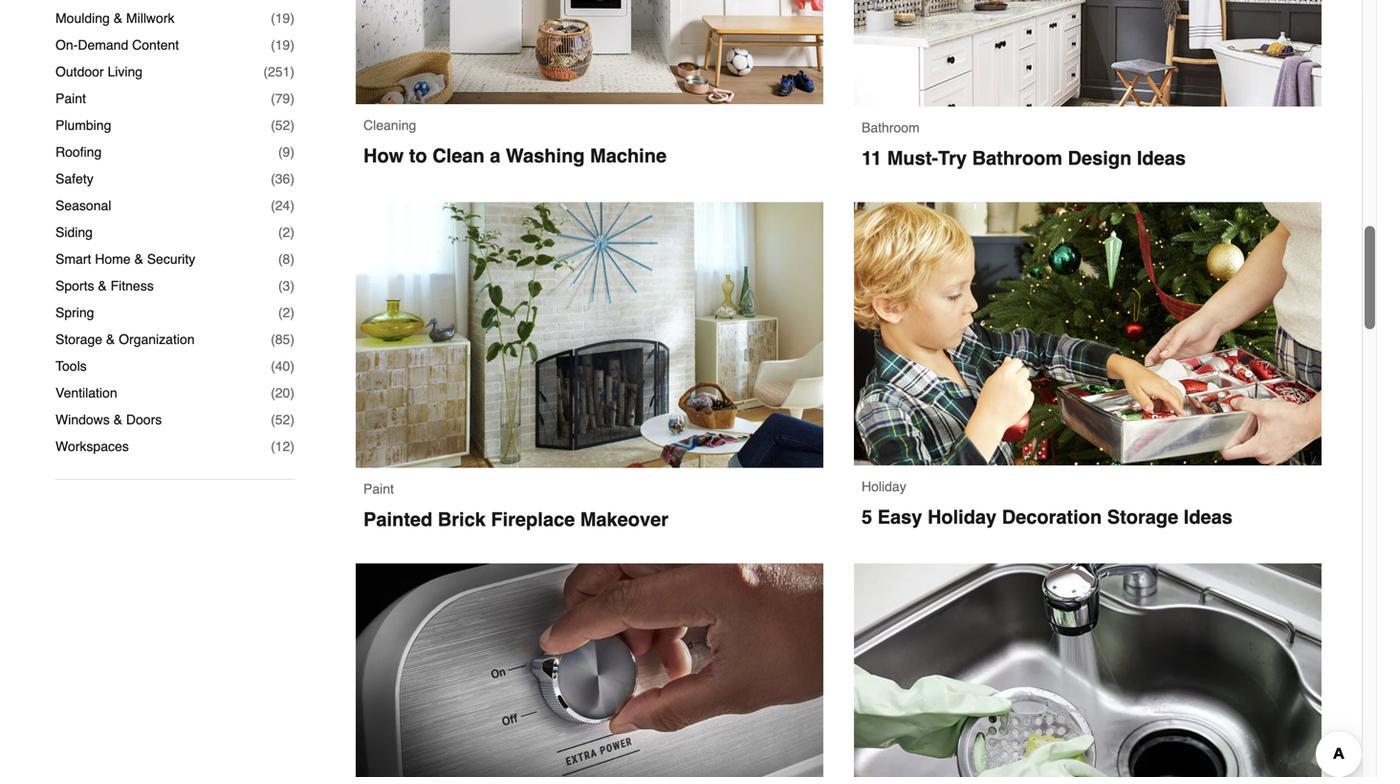 Task type: describe. For each thing, give the bounding box(es) containing it.
windows
[[55, 412, 110, 428]]

( 251 )
[[263, 64, 295, 79]]

1 horizontal spatial storage
[[1108, 506, 1179, 528]]

( for storage & organization
[[271, 332, 275, 347]]

( for on-demand content
[[271, 37, 275, 53]]

outdoor living
[[55, 64, 143, 79]]

windows & doors
[[55, 412, 162, 428]]

seasonal
[[55, 198, 111, 213]]

( 40 )
[[271, 359, 295, 374]]

machine
[[590, 145, 667, 167]]

( 12 )
[[271, 439, 295, 455]]

0 vertical spatial storage
[[55, 332, 102, 347]]

( 3 )
[[278, 278, 295, 294]]

) for sports & fitness
[[290, 278, 295, 294]]

2 for spring
[[283, 305, 290, 321]]

ideas for 5 easy holiday decoration storage ideas
[[1184, 506, 1233, 528]]

a child in front of a christmas tree looking at ornaments in a storage box his mother is holding. image
[[854, 202, 1322, 466]]

( for outdoor living
[[263, 64, 268, 79]]

1 horizontal spatial bathroom
[[973, 147, 1063, 169]]

( 79 )
[[271, 91, 295, 106]]

( for sports & fitness
[[278, 278, 283, 294]]

19 for on-demand content
[[275, 37, 290, 53]]

brick
[[438, 509, 486, 531]]

1 vertical spatial holiday
[[928, 506, 997, 528]]

( for moulding & millwork
[[271, 11, 275, 26]]

5 easy holiday decoration storage ideas
[[862, 506, 1233, 528]]

tools
[[55, 359, 87, 374]]

content
[[132, 37, 179, 53]]

to
[[409, 145, 427, 167]]

smart
[[55, 252, 91, 267]]

& for fitness
[[98, 278, 107, 294]]

20
[[275, 386, 290, 401]]

( 8 )
[[278, 252, 295, 267]]

9
[[283, 145, 290, 160]]

fitness
[[111, 278, 154, 294]]

painted brick fireplace makeover
[[364, 509, 669, 531]]

40
[[275, 359, 290, 374]]

11 must-try bathroom design ideas
[[862, 147, 1186, 169]]

52 for windows & doors
[[275, 412, 290, 428]]

( for paint
[[271, 91, 275, 106]]

design
[[1068, 147, 1132, 169]]

( 2 ) for spring
[[278, 305, 295, 321]]

try
[[939, 147, 967, 169]]

fireplace
[[491, 509, 575, 531]]

) for windows & doors
[[290, 412, 295, 428]]

) for smart home & security
[[290, 252, 295, 267]]

19 for moulding & millwork
[[275, 11, 290, 26]]

on-
[[55, 37, 78, 53]]

a laundry room with a washer and dryer and other essentials. image
[[356, 0, 824, 104]]

ventilation
[[55, 386, 117, 401]]

organization
[[119, 332, 195, 347]]

on-demand content
[[55, 37, 179, 53]]

5
[[862, 506, 873, 528]]

) for workspaces
[[290, 439, 295, 455]]

home
[[95, 252, 131, 267]]

outdoor
[[55, 64, 104, 79]]

( for tools
[[271, 359, 275, 374]]

( 24 )
[[271, 198, 295, 213]]

) for on-demand content
[[290, 37, 295, 53]]

24
[[275, 198, 290, 213]]

) for paint
[[290, 91, 295, 106]]

( 52 ) for windows & doors
[[271, 412, 295, 428]]

roofing
[[55, 145, 102, 160]]

safety
[[55, 171, 93, 187]]

easy
[[878, 506, 923, 528]]

( 19 ) for millwork
[[271, 11, 295, 26]]

( for windows & doors
[[271, 412, 275, 428]]

& right home
[[134, 252, 143, 267]]

( 20 )
[[271, 386, 295, 401]]

( 2 ) for siding
[[278, 225, 295, 240]]

0 vertical spatial bathroom
[[862, 120, 920, 135]]

plumbing
[[55, 118, 111, 133]]

a person cleaning the kitchen sink. image
[[854, 564, 1322, 778]]

how
[[364, 145, 404, 167]]

washing
[[506, 145, 585, 167]]

security
[[147, 252, 195, 267]]



Task type: vqa. For each thing, say whether or not it's contained in the screenshot.
the bottom Holiday
yes



Task type: locate. For each thing, give the bounding box(es) containing it.
36
[[275, 171, 290, 187]]

) for spring
[[290, 305, 295, 321]]

0 vertical spatial holiday
[[862, 479, 907, 495]]

17 ) from the top
[[290, 439, 295, 455]]

& left organization
[[106, 332, 115, 347]]

1 ) from the top
[[290, 11, 295, 26]]

1 vertical spatial 19
[[275, 37, 290, 53]]

cleaning
[[364, 118, 416, 133]]

ideas for 11 must-try bathroom design ideas
[[1137, 147, 1186, 169]]

1 vertical spatial storage
[[1108, 506, 1179, 528]]

( 19 ) for content
[[271, 37, 295, 53]]

( 36 )
[[271, 171, 295, 187]]

& for organization
[[106, 332, 115, 347]]

0 horizontal spatial holiday
[[862, 479, 907, 495]]

12 ) from the top
[[290, 305, 295, 321]]

) for moulding & millwork
[[290, 11, 295, 26]]

( 2 ) up 8
[[278, 225, 295, 240]]

3 ) from the top
[[290, 64, 295, 79]]

ideas
[[1137, 147, 1186, 169], [1184, 506, 1233, 528]]

) for seasonal
[[290, 198, 295, 213]]

11
[[862, 147, 882, 169]]

( for workspaces
[[271, 439, 275, 455]]

holiday up the easy
[[862, 479, 907, 495]]

( for seasonal
[[271, 198, 275, 213]]

( for smart home & security
[[278, 252, 283, 267]]

) for ventilation
[[290, 386, 295, 401]]

& right sports
[[98, 278, 107, 294]]

( 2 )
[[278, 225, 295, 240], [278, 305, 295, 321]]

( for siding
[[278, 225, 283, 240]]

(
[[271, 11, 275, 26], [271, 37, 275, 53], [263, 64, 268, 79], [271, 91, 275, 106], [271, 118, 275, 133], [278, 145, 283, 160], [271, 171, 275, 187], [271, 198, 275, 213], [278, 225, 283, 240], [278, 252, 283, 267], [278, 278, 283, 294], [278, 305, 283, 321], [271, 332, 275, 347], [271, 359, 275, 374], [271, 386, 275, 401], [271, 412, 275, 428], [271, 439, 275, 455]]

sports
[[55, 278, 94, 294]]

0 vertical spatial 2
[[283, 225, 290, 240]]

( 52 ) for plumbing
[[271, 118, 295, 133]]

1 2 from the top
[[283, 225, 290, 240]]

painted
[[364, 509, 433, 531]]

1 19 from the top
[[275, 11, 290, 26]]

paint up painted
[[364, 482, 394, 497]]

( 19 )
[[271, 11, 295, 26], [271, 37, 295, 53]]

sports & fitness
[[55, 278, 154, 294]]

52 down 79
[[275, 118, 290, 133]]

0 vertical spatial paint
[[55, 91, 86, 106]]

paint for painted brick fireplace makeover
[[364, 482, 394, 497]]

52
[[275, 118, 290, 133], [275, 412, 290, 428]]

living
[[108, 64, 143, 79]]

siding
[[55, 225, 93, 240]]

2 ( 52 ) from the top
[[271, 412, 295, 428]]

11 ) from the top
[[290, 278, 295, 294]]

1 horizontal spatial paint
[[364, 482, 394, 497]]

52 up ( 12 )
[[275, 412, 290, 428]]

a living room with a brick fireplace painted a dappled gray-beige complementing off-white decor. image
[[356, 202, 824, 468]]

2 ( 19 ) from the top
[[271, 37, 295, 53]]

must-
[[888, 147, 939, 169]]

) for siding
[[290, 225, 295, 240]]

demand
[[78, 37, 128, 53]]

0 vertical spatial ( 52 )
[[271, 118, 295, 133]]

12
[[275, 439, 290, 455]]

( 52 ) down 79
[[271, 118, 295, 133]]

4 ) from the top
[[290, 91, 295, 106]]

1 ( 2 ) from the top
[[278, 225, 295, 240]]

52 for plumbing
[[275, 118, 290, 133]]

( for plumbing
[[271, 118, 275, 133]]

( for safety
[[271, 171, 275, 187]]

1 52 from the top
[[275, 118, 290, 133]]

paint
[[55, 91, 86, 106], [364, 482, 394, 497]]

1 vertical spatial ideas
[[1184, 506, 1233, 528]]

) for outdoor living
[[290, 64, 295, 79]]

1 vertical spatial 2
[[283, 305, 290, 321]]

0 horizontal spatial bathroom
[[862, 120, 920, 135]]

bathroom
[[862, 120, 920, 135], [973, 147, 1063, 169]]

0 vertical spatial 19
[[275, 11, 290, 26]]

)
[[290, 11, 295, 26], [290, 37, 295, 53], [290, 64, 295, 79], [290, 91, 295, 106], [290, 118, 295, 133], [290, 145, 295, 160], [290, 171, 295, 187], [290, 198, 295, 213], [290, 225, 295, 240], [290, 252, 295, 267], [290, 278, 295, 294], [290, 305, 295, 321], [290, 332, 295, 347], [290, 359, 295, 374], [290, 386, 295, 401], [290, 412, 295, 428], [290, 439, 295, 455]]

5 ) from the top
[[290, 118, 295, 133]]

a
[[490, 145, 501, 167]]

bathroom right try at the top right
[[973, 147, 1063, 169]]

2 19 from the top
[[275, 37, 290, 53]]

& left 'doors'
[[114, 412, 122, 428]]

3
[[283, 278, 290, 294]]

( for ventilation
[[271, 386, 275, 401]]

13 ) from the top
[[290, 332, 295, 347]]

storage & organization
[[55, 332, 195, 347]]

) for roofing
[[290, 145, 295, 160]]

7 ) from the top
[[290, 171, 295, 187]]

0 horizontal spatial paint
[[55, 91, 86, 106]]

( 52 ) up ( 12 )
[[271, 412, 295, 428]]

&
[[114, 11, 123, 26], [134, 252, 143, 267], [98, 278, 107, 294], [106, 332, 115, 347], [114, 412, 122, 428]]

2 for siding
[[283, 225, 290, 240]]

0 vertical spatial 52
[[275, 118, 290, 133]]

2 52 from the top
[[275, 412, 290, 428]]

1 vertical spatial 52
[[275, 412, 290, 428]]

79
[[275, 91, 290, 106]]

smart home & security
[[55, 252, 195, 267]]

spring
[[55, 305, 94, 321]]

holiday
[[862, 479, 907, 495], [928, 506, 997, 528]]

9 ) from the top
[[290, 225, 295, 240]]

moulding & millwork
[[55, 11, 175, 26]]

2 up 8
[[283, 225, 290, 240]]

( 9 )
[[278, 145, 295, 160]]

remodeled bathroom with bath vanities and marble countertops. image
[[854, 0, 1322, 107]]

paint for (
[[55, 91, 86, 106]]

1 ( 19 ) from the top
[[271, 11, 295, 26]]

2 ) from the top
[[290, 37, 295, 53]]

a closeup of someone turning the on-off knob on a dryer. image
[[356, 564, 824, 778]]

paint down "outdoor"
[[55, 91, 86, 106]]

15 ) from the top
[[290, 386, 295, 401]]

2 2 from the top
[[283, 305, 290, 321]]

16 ) from the top
[[290, 412, 295, 428]]

1 horizontal spatial holiday
[[928, 506, 997, 528]]

( 85 )
[[271, 332, 295, 347]]

) for plumbing
[[290, 118, 295, 133]]

moulding
[[55, 11, 110, 26]]

2
[[283, 225, 290, 240], [283, 305, 290, 321]]

millwork
[[126, 11, 175, 26]]

8
[[283, 252, 290, 267]]

storage down 'spring'
[[55, 332, 102, 347]]

storage
[[55, 332, 102, 347], [1108, 506, 1179, 528]]

2 ( 2 ) from the top
[[278, 305, 295, 321]]

1 vertical spatial ( 52 )
[[271, 412, 295, 428]]

1 vertical spatial paint
[[364, 482, 394, 497]]

0 vertical spatial ( 19 )
[[271, 11, 295, 26]]

251
[[268, 64, 290, 79]]

85
[[275, 332, 290, 347]]

1 vertical spatial bathroom
[[973, 147, 1063, 169]]

) for safety
[[290, 171, 295, 187]]

how to clean a washing machine
[[364, 145, 667, 167]]

( 52 )
[[271, 118, 295, 133], [271, 412, 295, 428]]

2 down ( 3 )
[[283, 305, 290, 321]]

1 vertical spatial ( 19 )
[[271, 37, 295, 53]]

holiday right the easy
[[928, 506, 997, 528]]

workspaces
[[55, 439, 129, 455]]

clean
[[433, 145, 485, 167]]

0 vertical spatial ( 2 )
[[278, 225, 295, 240]]

1 ( 52 ) from the top
[[271, 118, 295, 133]]

) for tools
[[290, 359, 295, 374]]

( for roofing
[[278, 145, 283, 160]]

14 ) from the top
[[290, 359, 295, 374]]

& for millwork
[[114, 11, 123, 26]]

bathroom up 11
[[862, 120, 920, 135]]

6 ) from the top
[[290, 145, 295, 160]]

( 2 ) down ( 3 )
[[278, 305, 295, 321]]

1 vertical spatial ( 2 )
[[278, 305, 295, 321]]

storage right decoration
[[1108, 506, 1179, 528]]

& for doors
[[114, 412, 122, 428]]

8 ) from the top
[[290, 198, 295, 213]]

makeover
[[580, 509, 669, 531]]

decoration
[[1002, 506, 1102, 528]]

) for storage & organization
[[290, 332, 295, 347]]

10 ) from the top
[[290, 252, 295, 267]]

( for spring
[[278, 305, 283, 321]]

doors
[[126, 412, 162, 428]]

0 horizontal spatial storage
[[55, 332, 102, 347]]

19
[[275, 11, 290, 26], [275, 37, 290, 53]]

& up on-demand content
[[114, 11, 123, 26]]

0 vertical spatial ideas
[[1137, 147, 1186, 169]]



